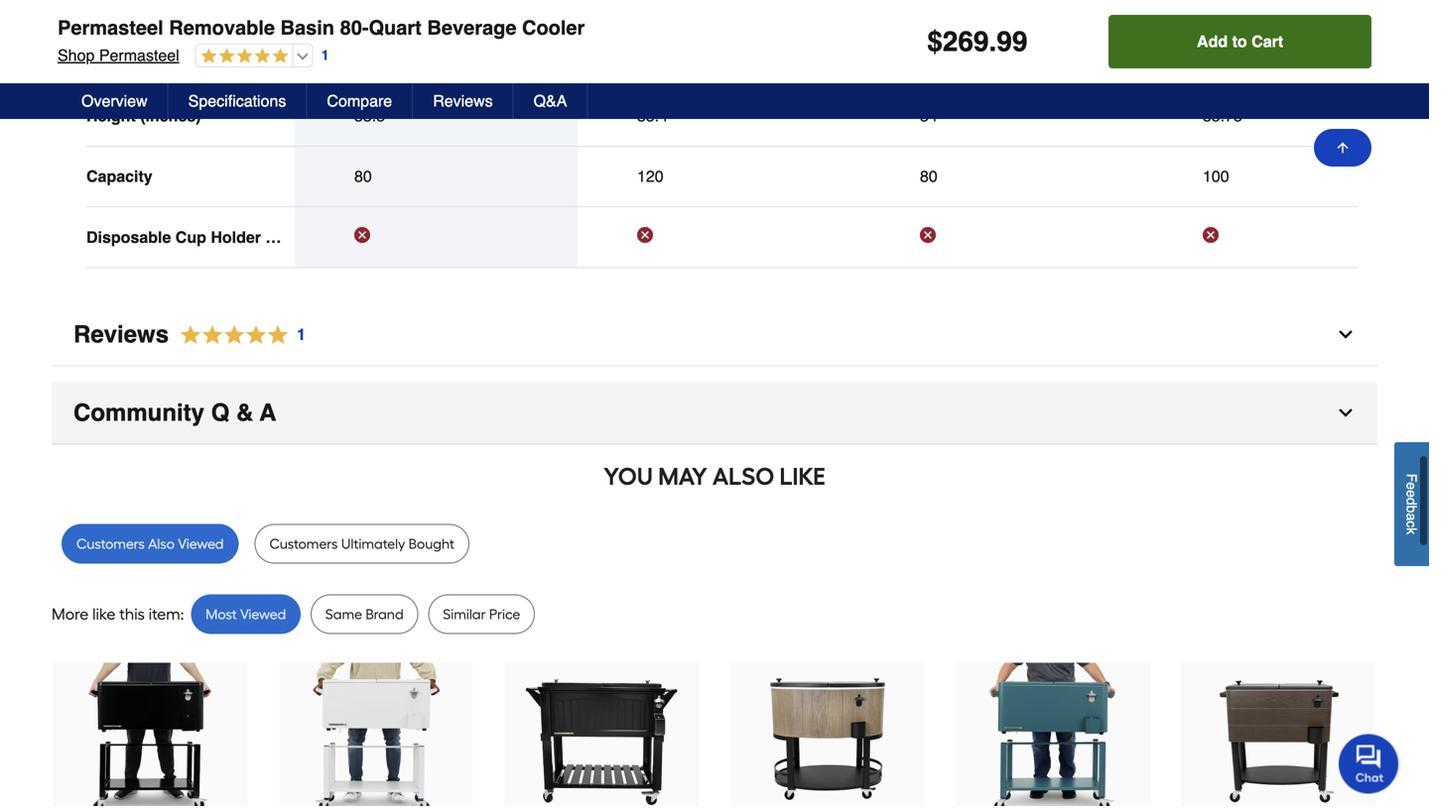 Task type: vqa. For each thing, say whether or not it's contained in the screenshot.
"Most Viewed"
yes



Task type: locate. For each thing, give the bounding box(es) containing it.
no image
[[637, 224, 653, 240], [920, 224, 936, 240], [1203, 224, 1219, 240]]

specifications button
[[168, 83, 307, 119]]

included
[[265, 225, 331, 244]]

chevron down image for community q & a
[[1336, 401, 1356, 421]]

1 80 from the left
[[354, 164, 372, 183]]

removable
[[169, 16, 275, 39]]

1 80 cell from the left
[[354, 164, 518, 184]]

0 horizontal spatial 1
[[297, 323, 306, 341]]

chat invite button image
[[1339, 734, 1399, 795]]

allen + roth emerald cove detachable 60-quart beverage cooler image
[[1201, 661, 1356, 807]]

chevron down image for reviews
[[1336, 322, 1356, 342]]

0 vertical spatial chevron down image
[[1336, 322, 1356, 342]]

2 beverage cooler cell from the left
[[1203, 43, 1367, 63]]

viewed
[[178, 533, 224, 550], [240, 604, 286, 621]]

1 vertical spatial chevron down image
[[1336, 401, 1356, 421]]

permasteel removable basin 80-quart beverage cooler image
[[73, 661, 228, 807], [299, 661, 454, 807], [975, 661, 1131, 807]]

0 horizontal spatial also
[[148, 533, 175, 550]]

permasteel up type in the left of the page
[[58, 16, 164, 39]]

permasteel
[[58, 16, 164, 39], [99, 46, 179, 65]]

viewed up :
[[178, 533, 224, 550]]

1 vertical spatial 5 stars image
[[169, 319, 307, 346]]

(inches)
[[140, 104, 201, 122]]

permasteel antique 80-quart beverage cooler image
[[524, 661, 679, 807]]

2 customers from the left
[[269, 533, 338, 550]]

1 vertical spatial reviews
[[73, 318, 169, 346]]

80
[[354, 164, 372, 183], [920, 164, 938, 183]]

cart
[[1252, 32, 1283, 51]]

e up "d"
[[1404, 483, 1420, 490]]

also up item on the bottom of the page
[[148, 533, 175, 550]]

cooler right to
[[1275, 43, 1319, 62]]

5 stars image down removable
[[196, 48, 289, 66]]

beverage cooler for second 'beverage cooler' cell from right
[[920, 43, 1036, 62]]

1 horizontal spatial also
[[713, 460, 774, 489]]

0 horizontal spatial 80 cell
[[354, 164, 518, 184]]

price
[[489, 604, 520, 621]]

0 vertical spatial reviews
[[433, 92, 493, 110]]

2 cell from the left
[[637, 224, 801, 245]]

0 horizontal spatial viewed
[[178, 533, 224, 550]]

customers
[[76, 533, 145, 550], [269, 533, 338, 550]]

2 horizontal spatial no image
[[1203, 224, 1219, 240]]

cooler right 269
[[992, 43, 1036, 62]]

permasteel up the overview button
[[99, 46, 179, 65]]

permasteel removable basin 80-quart beverage cooler
[[58, 16, 585, 39]]

1 horizontal spatial beverage
[[920, 43, 988, 62]]

q
[[211, 397, 230, 424]]

5 stars image
[[196, 48, 289, 66], [169, 319, 307, 346]]

0 vertical spatial viewed
[[178, 533, 224, 550]]

like
[[780, 460, 826, 489]]

0 horizontal spatial beverage
[[427, 16, 517, 39]]

5 stars image containing 1
[[169, 319, 307, 346]]

beverage cooler
[[920, 43, 1036, 62], [1203, 43, 1319, 62]]

viewed right most
[[240, 604, 286, 621]]

5 stars image up &
[[169, 319, 307, 346]]

100 cell
[[1203, 164, 1367, 184]]

also
[[713, 460, 774, 489], [148, 533, 175, 550]]

2 no image from the left
[[920, 224, 936, 240]]

beverage cooler cell up 34 "cell"
[[920, 43, 1084, 63]]

shop permasteel
[[58, 46, 179, 65]]

2 beverage cooler from the left
[[1203, 43, 1319, 62]]

1 down permasteel removable basin 80-quart beverage cooler
[[321, 47, 329, 63]]

2 80 from the left
[[920, 164, 938, 183]]

1 beverage cooler cell from the left
[[920, 43, 1084, 63]]

0 horizontal spatial permasteel removable basin 80-quart beverage cooler image
[[73, 661, 228, 807]]

most viewed
[[206, 604, 286, 621]]

0 vertical spatial also
[[713, 460, 774, 489]]

no image
[[354, 224, 370, 240]]

269
[[943, 26, 989, 58]]

1 horizontal spatial cooler
[[1275, 43, 1319, 62]]

beverage cooler cell up 35.75 cell
[[1203, 43, 1367, 63]]

2 chevron down image from the top
[[1336, 401, 1356, 421]]

80 up no icon
[[354, 164, 372, 183]]

add to cart
[[1197, 32, 1283, 51]]

1 horizontal spatial beverage cooler cell
[[1203, 43, 1367, 63]]

80 cell down 34 "cell"
[[920, 164, 1084, 184]]

cell
[[354, 224, 518, 245], [637, 224, 801, 245], [920, 224, 1084, 245], [1203, 224, 1367, 245]]

1 horizontal spatial customers
[[269, 533, 338, 550]]

customers for customers also viewed
[[76, 533, 145, 550]]

customers ultimately bought
[[269, 533, 454, 550]]

1 horizontal spatial no image
[[920, 224, 936, 240]]

quart
[[369, 16, 422, 39]]

e up b
[[1404, 490, 1420, 498]]

35.4
[[637, 104, 668, 122]]

a
[[1404, 513, 1420, 521]]

reviews
[[433, 92, 493, 110], [73, 318, 169, 346]]

1 horizontal spatial viewed
[[240, 604, 286, 621]]

d
[[1404, 498, 1420, 506]]

0 horizontal spatial 80
[[354, 164, 372, 183]]

1 chevron down image from the top
[[1336, 322, 1356, 342]]

q&a button
[[514, 83, 588, 119]]

chevron down image
[[1336, 322, 1356, 342], [1336, 401, 1356, 421]]

allen + roth maitland oval wood finish 80-quart beverage cooler image
[[750, 661, 905, 807]]

80-
[[340, 16, 369, 39]]

1 e from the top
[[1404, 483, 1420, 490]]

ultimately
[[341, 533, 405, 550]]

0 horizontal spatial no image
[[637, 224, 653, 240]]

0 horizontal spatial customers
[[76, 533, 145, 550]]

type
[[86, 43, 122, 62]]

reviews left the q&a
[[433, 92, 493, 110]]

overview
[[81, 92, 148, 110]]

1 horizontal spatial beverage cooler
[[1203, 43, 1319, 62]]

e
[[1404, 483, 1420, 490], [1404, 490, 1420, 498]]

also left like
[[713, 460, 774, 489]]

item
[[149, 603, 180, 621]]

cooler
[[992, 43, 1036, 62], [1275, 43, 1319, 62]]

brand
[[366, 604, 404, 621]]

1 vertical spatial 1
[[297, 323, 306, 341]]

disposable cup holder included
[[86, 225, 331, 244]]

$
[[927, 26, 943, 58]]

customers left ultimately
[[269, 533, 338, 550]]

80 cell
[[354, 164, 518, 184], [920, 164, 1084, 184]]

0 horizontal spatial beverage cooler
[[920, 43, 1036, 62]]

k
[[1404, 528, 1420, 535]]

0 horizontal spatial beverage cooler cell
[[920, 43, 1084, 63]]

community
[[73, 397, 204, 424]]

1 beverage cooler from the left
[[920, 43, 1036, 62]]

capacity
[[86, 164, 153, 183]]

community q & a
[[73, 397, 276, 424]]

q&a
[[534, 92, 567, 110]]

2 cooler from the left
[[1275, 43, 1319, 62]]

0 horizontal spatial cooler
[[992, 43, 1036, 62]]

overview button
[[62, 83, 168, 119]]

f
[[1404, 474, 1420, 483]]

f e e d b a c k
[[1404, 474, 1420, 535]]

1 horizontal spatial reviews
[[433, 92, 493, 110]]

1 horizontal spatial 80
[[920, 164, 938, 183]]

customers up like
[[76, 533, 145, 550]]

reviews up community
[[73, 318, 169, 346]]

0 vertical spatial 1
[[321, 47, 329, 63]]

100
[[1203, 164, 1229, 183]]

1 down included
[[297, 323, 306, 341]]

community q & a button
[[52, 380, 1378, 442]]

basin
[[280, 16, 334, 39]]

1 customers from the left
[[76, 533, 145, 550]]

chevron down image inside community q & a button
[[1336, 401, 1356, 421]]

2 horizontal spatial permasteel removable basin 80-quart beverage cooler image
[[975, 661, 1131, 807]]

80 cell down 33.5 cell
[[354, 164, 518, 184]]

same
[[325, 604, 362, 621]]

beverage
[[427, 16, 517, 39], [920, 43, 988, 62], [1203, 43, 1271, 62]]

2 horizontal spatial beverage
[[1203, 43, 1271, 62]]

80 down the 34
[[920, 164, 938, 183]]

1
[[321, 47, 329, 63], [297, 323, 306, 341]]

beverage cooler cell
[[920, 43, 1084, 63], [1203, 43, 1367, 63]]

1 horizontal spatial 80 cell
[[920, 164, 1084, 184]]

1 horizontal spatial permasteel removable basin 80-quart beverage cooler image
[[299, 661, 454, 807]]



Task type: describe. For each thing, give the bounding box(es) containing it.
33.5 cell
[[354, 103, 518, 123]]

you may also like
[[604, 460, 826, 489]]

0 vertical spatial permasteel
[[58, 16, 164, 39]]

35.4 cell
[[637, 103, 801, 123]]

height
[[86, 104, 136, 122]]

same brand
[[325, 604, 404, 621]]

1 vertical spatial viewed
[[240, 604, 286, 621]]

you
[[604, 460, 653, 489]]

compare
[[327, 92, 392, 110]]

3 no image from the left
[[1203, 224, 1219, 240]]

1 horizontal spatial 1
[[321, 47, 329, 63]]

:
[[180, 603, 184, 621]]

120
[[637, 164, 664, 183]]

add
[[1197, 32, 1228, 51]]

like
[[92, 603, 115, 621]]

4 cell from the left
[[1203, 224, 1367, 245]]

1 no image from the left
[[637, 224, 653, 240]]

1 cell from the left
[[354, 224, 518, 245]]

more
[[52, 603, 89, 621]]

34 cell
[[920, 103, 1084, 123]]

shop
[[58, 46, 95, 65]]

3 cell from the left
[[920, 224, 1084, 245]]

3 permasteel removable basin 80-quart beverage cooler image from the left
[[975, 661, 1131, 807]]

2 80 cell from the left
[[920, 164, 1084, 184]]

more like this item :
[[52, 603, 184, 621]]

most
[[206, 604, 237, 621]]

1 vertical spatial permasteel
[[99, 46, 179, 65]]

35.75 cell
[[1203, 103, 1367, 123]]

bought
[[409, 533, 454, 550]]

disposable
[[86, 225, 171, 244]]

0 vertical spatial 5 stars image
[[196, 48, 289, 66]]

beverage for second 'beverage cooler' cell from right
[[920, 43, 988, 62]]

0 horizontal spatial reviews
[[73, 318, 169, 346]]

35.75
[[1203, 104, 1243, 122]]

2 permasteel removable basin 80-quart beverage cooler image from the left
[[299, 661, 454, 807]]

compare button
[[307, 83, 413, 119]]

f e e d b a c k button
[[1394, 443, 1429, 567]]

b
[[1404, 506, 1420, 513]]

similar price
[[443, 604, 520, 621]]

beverage for second 'beverage cooler' cell from the left
[[1203, 43, 1271, 62]]

a
[[260, 397, 276, 424]]

reviews button
[[413, 83, 514, 119]]

may
[[658, 460, 707, 489]]

2 e from the top
[[1404, 490, 1420, 498]]

specifications
[[188, 92, 286, 110]]

height (inches)
[[86, 104, 201, 122]]

beverage cooler for second 'beverage cooler' cell from the left
[[1203, 43, 1319, 62]]

120 cell
[[637, 164, 801, 184]]

1 permasteel removable basin 80-quart beverage cooler image from the left
[[73, 661, 228, 807]]

similar
[[443, 604, 486, 621]]

1 vertical spatial also
[[148, 533, 175, 550]]

1 cooler from the left
[[992, 43, 1036, 62]]

33.5
[[354, 104, 385, 122]]

99
[[997, 26, 1028, 58]]

this
[[119, 603, 145, 621]]

holder
[[211, 225, 261, 244]]

arrow up image
[[1335, 140, 1351, 156]]

$ 269 . 99
[[927, 26, 1028, 58]]

c
[[1404, 521, 1420, 528]]

34
[[920, 104, 938, 122]]

.
[[989, 26, 997, 58]]

&
[[236, 397, 253, 424]]

customers for customers ultimately bought
[[269, 533, 338, 550]]

add to cart button
[[1109, 15, 1372, 68]]

to
[[1232, 32, 1247, 51]]

reviews inside button
[[433, 92, 493, 110]]

cooler
[[522, 16, 585, 39]]

customers also viewed
[[76, 533, 224, 550]]

cup
[[175, 225, 206, 244]]



